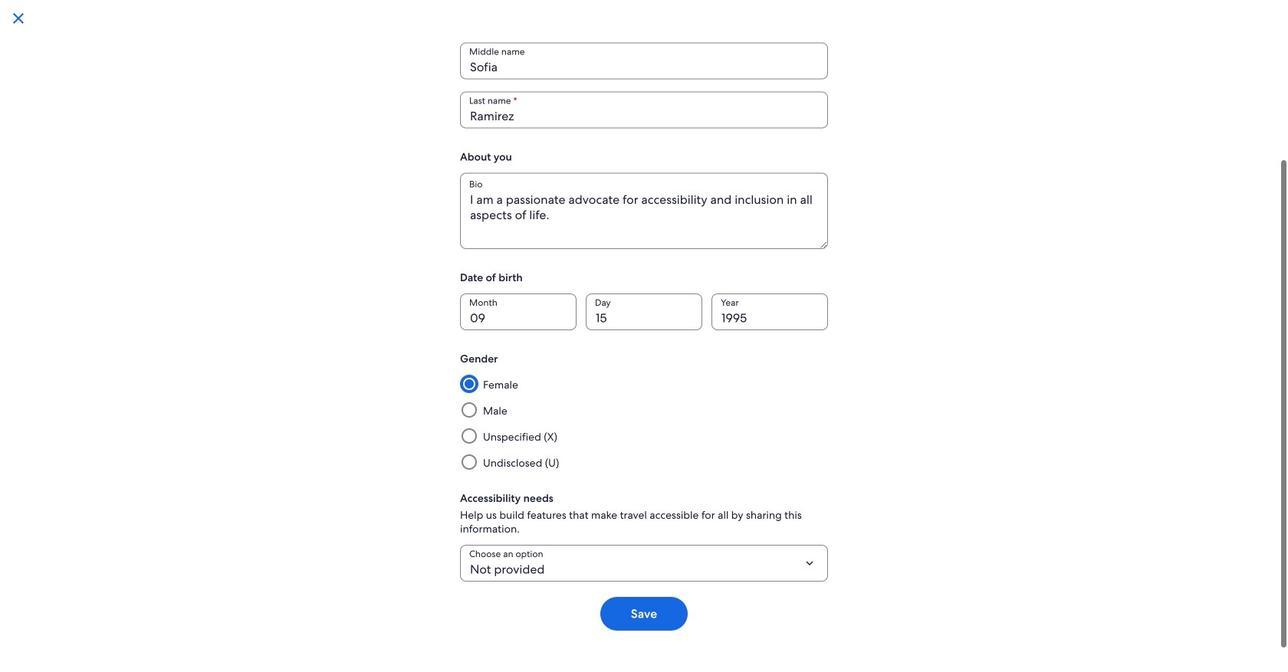 Task type: locate. For each thing, give the bounding box(es) containing it.
close image
[[9, 9, 28, 28]]

None text field
[[460, 43, 828, 79]]

main content
[[454, 13, 1104, 650]]

DD telephone field
[[586, 294, 702, 331]]

None text field
[[460, 92, 828, 128]]

dialog
[[0, 0, 1288, 650]]

Help future hosts get to know you better. You can share your travel style, hobbies, interests, and more. text field
[[460, 173, 828, 249]]



Task type: vqa. For each thing, say whether or not it's contained in the screenshot.
the right a
no



Task type: describe. For each thing, give the bounding box(es) containing it.
YYYY telephone field
[[712, 294, 828, 331]]

directional image
[[733, 538, 752, 556]]

MM telephone field
[[460, 294, 577, 331]]



